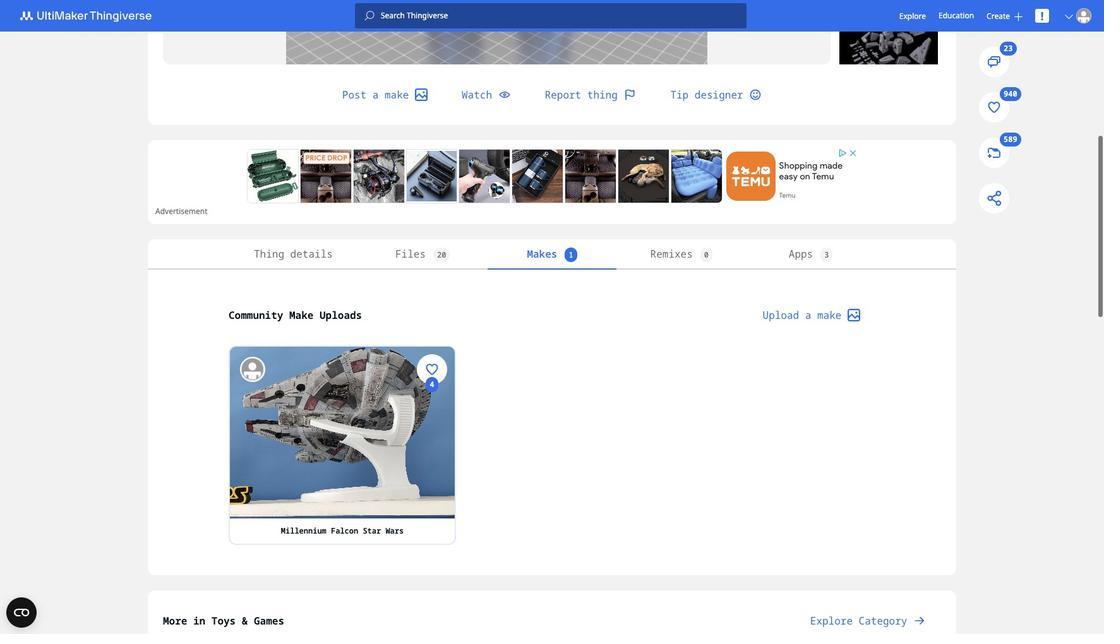 Task type: locate. For each thing, give the bounding box(es) containing it.
report
[[545, 88, 581, 102]]

report thing link
[[530, 80, 652, 110]]

1 vertical spatial make
[[818, 308, 842, 322]]

1 horizontal spatial make
[[818, 308, 842, 322]]

thumbnail representing an image or video in the carousel image
[[840, 8, 938, 83]]

tip
[[671, 88, 689, 102]]

589 down 940
[[1004, 134, 1018, 145]]

wars
[[386, 526, 404, 537]]

0 horizontal spatial make
[[385, 88, 409, 102]]

upload a make
[[763, 308, 842, 322]]

make
[[385, 88, 409, 102], [818, 308, 842, 322]]

explore button
[[899, 10, 926, 21]]

make right upload
[[818, 308, 842, 322]]

report thing
[[545, 88, 618, 102]]

community
[[229, 308, 283, 322]]

education link
[[939, 9, 974, 23]]

1 horizontal spatial a
[[805, 308, 811, 322]]

make for upload a make
[[818, 308, 842, 322]]

0 vertical spatial a
[[373, 88, 379, 102]]

0 horizontal spatial a
[[373, 88, 379, 102]]

1 horizontal spatial 589
[[1004, 134, 1018, 145]]

more in toys & games
[[163, 614, 284, 628]]

games
[[254, 614, 284, 628]]

education
[[939, 10, 974, 21]]

0 horizontal spatial 589
[[425, 439, 439, 449]]

toys
[[212, 614, 236, 628]]

!
[[1041, 8, 1044, 23]]

avatar image
[[1077, 8, 1092, 23], [240, 357, 265, 382]]

a
[[373, 88, 379, 102], [805, 308, 811, 322]]

make for post a make
[[385, 88, 409, 102]]

make inside upload a make link
[[818, 308, 842, 322]]

tip designer button
[[655, 80, 777, 110]]

explore category
[[810, 614, 907, 628]]

thing details
[[254, 247, 333, 261]]

0 horizontal spatial avatar image
[[240, 357, 265, 382]]

make
[[289, 308, 314, 322]]

avatar image right "!" link
[[1077, 8, 1092, 23]]

1 vertical spatial avatar image
[[240, 357, 265, 382]]

0 vertical spatial avatar image
[[1077, 8, 1092, 23]]

3
[[825, 250, 829, 260]]

make right 'post'
[[385, 88, 409, 102]]

a right upload
[[805, 308, 811, 322]]

explore category link
[[795, 606, 941, 634]]

0 vertical spatial 589
[[1004, 134, 1018, 145]]

star
[[363, 526, 381, 537]]

20
[[437, 250, 446, 260]]

avatar image down community
[[240, 357, 265, 382]]

a for post
[[373, 88, 379, 102]]

589
[[1004, 134, 1018, 145], [425, 439, 439, 449]]

in
[[193, 614, 205, 628]]

millennium falcon star wars link
[[230, 519, 455, 544]]

23
[[1004, 43, 1013, 54]]

0 vertical spatial explore
[[899, 10, 926, 21]]

1 horizontal spatial explore
[[899, 10, 926, 21]]

community make uploads
[[229, 308, 362, 322]]

make inside post a make link
[[385, 88, 409, 102]]

post
[[342, 88, 367, 102]]

! link
[[1035, 8, 1049, 23]]

advertisement element
[[246, 148, 859, 205]]

0 vertical spatial make
[[385, 88, 409, 102]]

1 vertical spatial a
[[805, 308, 811, 322]]

explore for explore button
[[899, 10, 926, 21]]

explore
[[899, 10, 926, 21], [810, 614, 853, 628]]

remixes
[[650, 247, 693, 261]]

&
[[242, 614, 248, 628]]

explore left education link
[[899, 10, 926, 21]]

1 vertical spatial explore
[[810, 614, 853, 628]]

makes
[[527, 247, 557, 261]]

a right 'post'
[[373, 88, 379, 102]]

apps
[[789, 247, 813, 261]]

0 horizontal spatial explore
[[810, 614, 853, 628]]

explore left category
[[810, 614, 853, 628]]

589 up 2
[[425, 439, 439, 449]]



Task type: describe. For each thing, give the bounding box(es) containing it.
watch
[[462, 88, 492, 102]]

post a make
[[342, 88, 409, 102]]

files
[[395, 247, 426, 261]]

4
[[430, 379, 434, 390]]

a for upload
[[805, 308, 811, 322]]

designer
[[695, 88, 743, 102]]

watch button
[[447, 80, 526, 110]]

1 horizontal spatial avatar image
[[1077, 8, 1092, 23]]

thing
[[587, 88, 618, 102]]

details
[[290, 247, 333, 261]]

advertisement
[[155, 206, 208, 217]]

0
[[704, 250, 709, 260]]

thing
[[254, 247, 284, 261]]

tip designer
[[671, 88, 743, 102]]

2
[[430, 498, 434, 509]]

more
[[163, 614, 187, 628]]

create
[[987, 10, 1010, 21]]

falcon
[[331, 526, 358, 537]]

create button
[[987, 10, 1023, 21]]

plusicon image
[[1015, 12, 1023, 21]]

makerbot logo image
[[13, 8, 167, 23]]

explore for explore category
[[810, 614, 853, 628]]

uploads
[[320, 308, 362, 322]]

millennium
[[281, 526, 326, 537]]

upload
[[763, 308, 799, 322]]

post a make link
[[327, 80, 443, 110]]

940
[[1004, 89, 1018, 99]]

1 vertical spatial 589
[[425, 439, 439, 449]]

category
[[859, 614, 907, 628]]

millennium falcon star wars
[[281, 526, 404, 537]]

upload a make link
[[748, 300, 876, 330]]

1
[[569, 250, 573, 260]]

thing details button
[[229, 239, 358, 270]]

search control image
[[364, 11, 375, 21]]

Search Thingiverse text field
[[375, 11, 747, 21]]

open widget image
[[6, 598, 37, 628]]

thumbnail representing a make from thing millennium falcon star wars image
[[230, 347, 455, 519]]



Task type: vqa. For each thing, say whether or not it's contained in the screenshot.
MakerBot logo
yes



